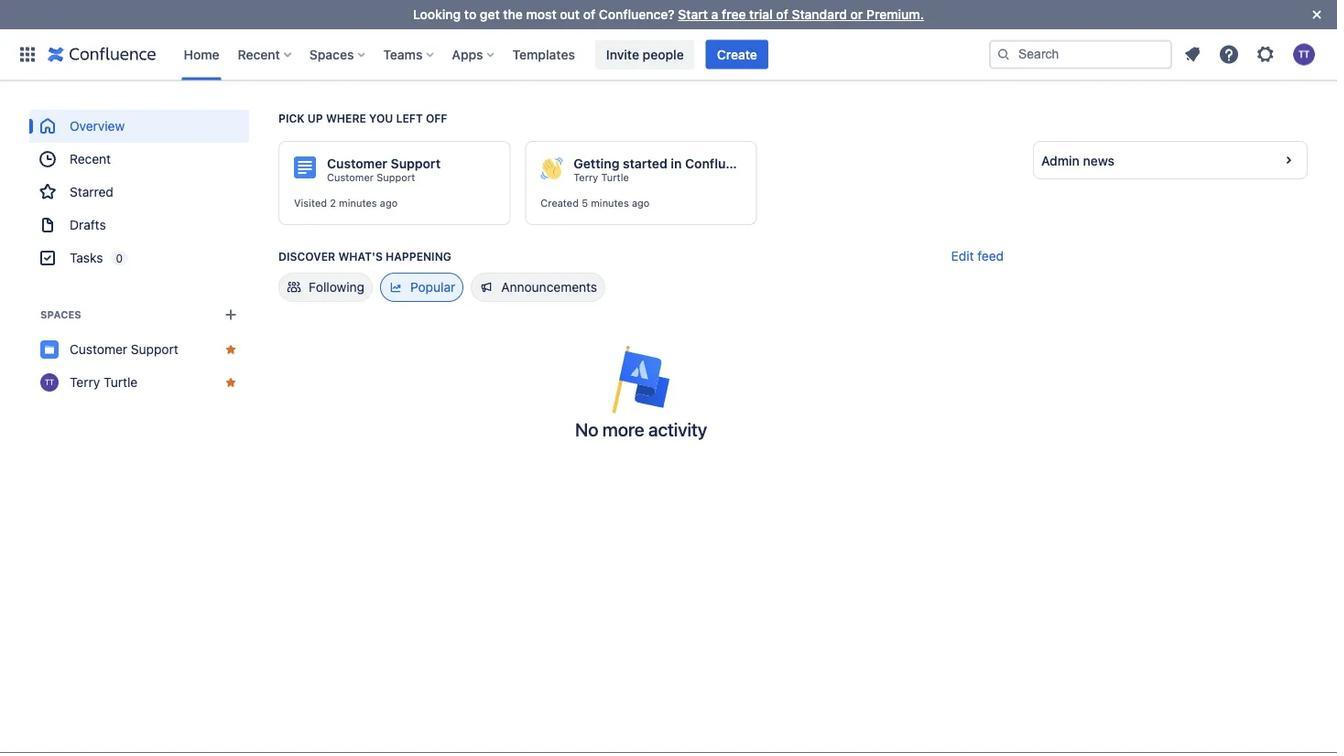 Task type: vqa. For each thing, say whether or not it's contained in the screenshot.
'2' link to the right
no



Task type: describe. For each thing, give the bounding box(es) containing it.
starred
[[70, 185, 113, 200]]

discover what's happening
[[278, 250, 451, 263]]

visited
[[294, 197, 327, 209]]

the
[[503, 7, 523, 22]]

pick up where you left off
[[278, 112, 447, 125]]

invite
[[606, 47, 639, 62]]

pick
[[278, 112, 305, 125]]

no
[[575, 419, 598, 440]]

turtle inside getting started in confluence terry turtle
[[601, 172, 629, 184]]

minutes for getting
[[591, 197, 629, 209]]

search image
[[997, 47, 1011, 62]]

admin news button
[[1034, 142, 1307, 179]]

recent inside group
[[70, 152, 111, 167]]

created 5 minutes ago
[[541, 197, 650, 209]]

minutes for customer
[[339, 197, 377, 209]]

a
[[711, 7, 719, 22]]

more
[[603, 419, 644, 440]]

in
[[671, 156, 682, 171]]

0 horizontal spatial customer support link
[[29, 333, 249, 366]]

announcements
[[501, 280, 597, 295]]

starred link
[[29, 176, 249, 209]]

looking
[[413, 7, 461, 22]]

admin news
[[1042, 153, 1115, 168]]

apps button
[[446, 40, 502, 69]]

confluence
[[685, 156, 756, 171]]

customer for customer support customer support
[[327, 156, 388, 171]]

group containing overview
[[29, 110, 249, 275]]

templates
[[513, 47, 575, 62]]

you
[[369, 112, 393, 125]]

standard
[[792, 7, 847, 22]]

get
[[480, 7, 500, 22]]

2
[[330, 197, 336, 209]]

following button
[[278, 273, 373, 302]]

recent button
[[232, 40, 298, 69]]

close image
[[1306, 4, 1328, 26]]

Search field
[[989, 40, 1173, 69]]

0 horizontal spatial terry turtle link
[[29, 366, 249, 399]]

teams
[[383, 47, 423, 62]]

edit
[[951, 249, 974, 264]]

ago for started
[[632, 197, 650, 209]]

getting
[[574, 156, 620, 171]]

ago for support
[[380, 197, 398, 209]]

home
[[184, 47, 219, 62]]

0 horizontal spatial spaces
[[40, 309, 81, 321]]

invite people button
[[595, 40, 695, 69]]

left
[[396, 112, 423, 125]]

spaces inside spaces popup button
[[309, 47, 354, 62]]

announcements button
[[471, 273, 606, 302]]

teams button
[[378, 40, 441, 69]]

unstar this space image for terry turtle
[[224, 376, 238, 390]]

premium.
[[867, 7, 924, 22]]

news
[[1083, 153, 1115, 168]]

getting started in confluence terry turtle
[[574, 156, 756, 184]]



Task type: locate. For each thing, give the bounding box(es) containing it.
support for customer support customer support
[[391, 156, 441, 171]]

settings icon image
[[1255, 44, 1277, 65]]

5
[[582, 197, 588, 209]]

terry turtle link
[[574, 171, 629, 184], [29, 366, 249, 399]]

activity
[[649, 419, 707, 440]]

support
[[391, 156, 441, 171], [377, 172, 415, 184], [131, 342, 178, 357]]

overview
[[70, 119, 125, 134]]

help icon image
[[1218, 44, 1240, 65]]

1 vertical spatial customer support link
[[29, 333, 249, 366]]

customer
[[327, 156, 388, 171], [327, 172, 374, 184], [70, 342, 127, 357]]

minutes right 2
[[339, 197, 377, 209]]

discover
[[278, 250, 335, 263]]

or
[[851, 7, 863, 22]]

1 horizontal spatial customer support link
[[327, 171, 415, 184]]

2 minutes from the left
[[591, 197, 629, 209]]

terry turtle
[[70, 375, 138, 390]]

1 unstar this space image from the top
[[224, 343, 238, 357]]

1 vertical spatial unstar this space image
[[224, 376, 238, 390]]

customer inside customer support link
[[70, 342, 127, 357]]

free
[[722, 7, 746, 22]]

terry turtle link down customer support
[[29, 366, 249, 399]]

terry inside getting started in confluence terry turtle
[[574, 172, 599, 184]]

customer support link up "visited 2 minutes ago"
[[327, 171, 415, 184]]

0 vertical spatial terry
[[574, 172, 599, 184]]

1 horizontal spatial ago
[[632, 197, 650, 209]]

1 minutes from the left
[[339, 197, 377, 209]]

invite people
[[606, 47, 684, 62]]

1 horizontal spatial turtle
[[601, 172, 629, 184]]

0 vertical spatial terry turtle link
[[574, 171, 629, 184]]

minutes
[[339, 197, 377, 209], [591, 197, 629, 209]]

banner containing home
[[0, 29, 1337, 81]]

1 horizontal spatial terry turtle link
[[574, 171, 629, 184]]

terry
[[574, 172, 599, 184], [70, 375, 100, 390]]

of right trial
[[776, 7, 789, 22]]

ago
[[380, 197, 398, 209], [632, 197, 650, 209]]

0
[[116, 252, 123, 265]]

customer for customer support
[[70, 342, 127, 357]]

1 ago from the left
[[380, 197, 398, 209]]

create a space image
[[220, 304, 242, 326]]

customer support link up terry turtle at the left
[[29, 333, 249, 366]]

edit feed
[[951, 249, 1004, 264]]

turtle down customer support
[[104, 375, 138, 390]]

0 vertical spatial customer support link
[[327, 171, 415, 184]]

happening
[[386, 250, 451, 263]]

of right out
[[583, 7, 596, 22]]

start
[[678, 7, 708, 22]]

unstar this space image
[[224, 343, 238, 357], [224, 376, 238, 390]]

support up "visited 2 minutes ago"
[[377, 172, 415, 184]]

2 of from the left
[[776, 7, 789, 22]]

terry turtle link up created 5 minutes ago
[[574, 171, 629, 184]]

support up terry turtle at the left
[[131, 342, 178, 357]]

2 unstar this space image from the top
[[224, 376, 238, 390]]

0 horizontal spatial of
[[583, 7, 596, 22]]

start a free trial of standard or premium. link
[[678, 7, 924, 22]]

apps
[[452, 47, 483, 62]]

edit feed button
[[951, 247, 1004, 266]]

minutes right 5
[[591, 197, 629, 209]]

popular button
[[380, 273, 464, 302]]

spaces button
[[304, 40, 372, 69]]

terry down customer support
[[70, 375, 100, 390]]

trial
[[750, 7, 773, 22]]

customer support customer support
[[327, 156, 441, 184]]

group
[[29, 110, 249, 275]]

0 horizontal spatial ago
[[380, 197, 398, 209]]

1 vertical spatial terry turtle link
[[29, 366, 249, 399]]

drafts
[[70, 218, 106, 233]]

unstar this space image for customer support
[[224, 343, 238, 357]]

recent
[[238, 47, 280, 62], [70, 152, 111, 167]]

:wave: image
[[541, 158, 563, 180], [541, 158, 563, 180]]

1 of from the left
[[583, 7, 596, 22]]

recent link
[[29, 143, 249, 176]]

1 horizontal spatial minutes
[[591, 197, 629, 209]]

most
[[526, 7, 557, 22]]

created
[[541, 197, 579, 209]]

feed
[[978, 249, 1004, 264]]

0 horizontal spatial turtle
[[104, 375, 138, 390]]

tasks
[[70, 251, 103, 266]]

what's
[[338, 250, 383, 263]]

confluence?
[[599, 7, 675, 22]]

0 vertical spatial turtle
[[601, 172, 629, 184]]

0 horizontal spatial recent
[[70, 152, 111, 167]]

customer support
[[70, 342, 178, 357]]

appswitcher icon image
[[16, 44, 38, 65]]

ago down 'started'
[[632, 197, 650, 209]]

started
[[623, 156, 668, 171]]

notification icon image
[[1182, 44, 1204, 65]]

create
[[717, 47, 757, 62]]

1 vertical spatial turtle
[[104, 375, 138, 390]]

overview link
[[29, 110, 249, 143]]

banner
[[0, 29, 1337, 81]]

where
[[326, 112, 366, 125]]

support down left
[[391, 156, 441, 171]]

visited 2 minutes ago
[[294, 197, 398, 209]]

people
[[643, 47, 684, 62]]

recent inside popup button
[[238, 47, 280, 62]]

1 vertical spatial terry
[[70, 375, 100, 390]]

confluence image
[[48, 44, 156, 65], [48, 44, 156, 65]]

1 horizontal spatial of
[[776, 7, 789, 22]]

1 horizontal spatial terry
[[574, 172, 599, 184]]

terry down getting
[[574, 172, 599, 184]]

turtle
[[601, 172, 629, 184], [104, 375, 138, 390]]

no more activity
[[575, 419, 707, 440]]

1 horizontal spatial spaces
[[309, 47, 354, 62]]

of
[[583, 7, 596, 22], [776, 7, 789, 22]]

1 vertical spatial recent
[[70, 152, 111, 167]]

0 vertical spatial recent
[[238, 47, 280, 62]]

1 horizontal spatial recent
[[238, 47, 280, 62]]

0 vertical spatial unstar this space image
[[224, 343, 238, 357]]

customer support link
[[327, 171, 415, 184], [29, 333, 249, 366]]

home link
[[178, 40, 225, 69]]

up
[[308, 112, 323, 125]]

to
[[464, 7, 477, 22]]

templates link
[[507, 40, 581, 69]]

popular
[[410, 280, 455, 295]]

spaces up where
[[309, 47, 354, 62]]

drafts link
[[29, 209, 249, 242]]

looking to get the most out of confluence? start a free trial of standard or premium.
[[413, 7, 924, 22]]

off
[[426, 112, 447, 125]]

out
[[560, 7, 580, 22]]

recent up starred
[[70, 152, 111, 167]]

turtle down getting
[[601, 172, 629, 184]]

recent right home
[[238, 47, 280, 62]]

0 horizontal spatial minutes
[[339, 197, 377, 209]]

admin
[[1042, 153, 1080, 168]]

spaces down tasks
[[40, 309, 81, 321]]

support for customer support
[[131, 342, 178, 357]]

spaces
[[309, 47, 354, 62], [40, 309, 81, 321]]

ago down customer support customer support
[[380, 197, 398, 209]]

0 horizontal spatial terry
[[70, 375, 100, 390]]

0 vertical spatial spaces
[[309, 47, 354, 62]]

2 ago from the left
[[632, 197, 650, 209]]

create link
[[706, 40, 768, 69]]

your profile and preferences image
[[1293, 44, 1315, 65]]

1 vertical spatial spaces
[[40, 309, 81, 321]]

global element
[[11, 29, 986, 80]]

following
[[309, 280, 365, 295]]



